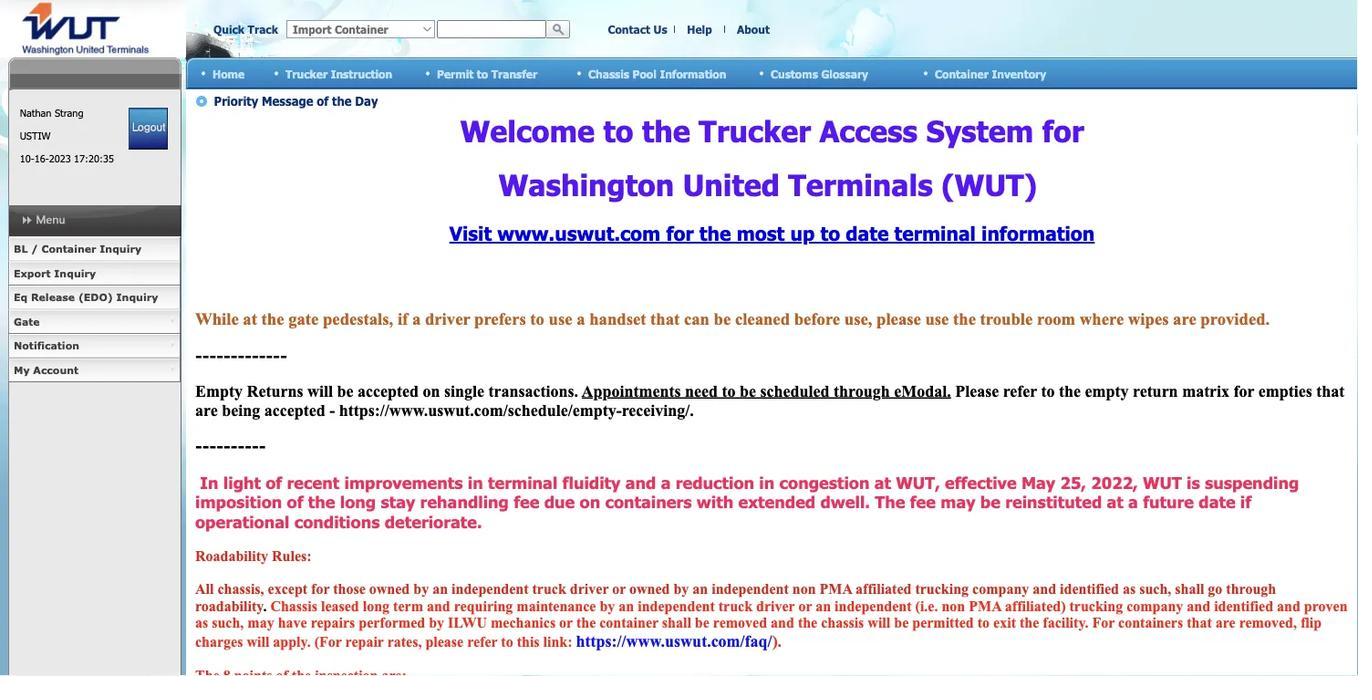 Task type: describe. For each thing, give the bounding box(es) containing it.
export
[[14, 267, 51, 279]]

permit
[[437, 67, 474, 80]]

release
[[31, 291, 75, 303]]

bl
[[14, 243, 28, 255]]

my account link
[[8, 358, 181, 382]]

2023
[[49, 152, 71, 165]]

0 vertical spatial container
[[935, 67, 989, 80]]

chassis pool information
[[589, 67, 727, 80]]

nathan
[[20, 107, 52, 119]]

inquiry for (edo)
[[116, 291, 158, 303]]

to
[[477, 67, 488, 80]]

17:20:35
[[74, 152, 114, 165]]

information
[[660, 67, 727, 80]]

us
[[654, 23, 668, 36]]

glossary
[[822, 67, 869, 80]]

export inquiry link
[[8, 261, 181, 286]]

account
[[33, 364, 79, 376]]

login image
[[129, 108, 168, 150]]

help link
[[687, 23, 712, 36]]

customs
[[771, 67, 818, 80]]

permit to transfer
[[437, 67, 538, 80]]

instruction
[[331, 67, 393, 80]]

notification link
[[8, 334, 181, 358]]

nathan strang
[[20, 107, 83, 119]]

1 vertical spatial inquiry
[[54, 267, 96, 279]]

gate link
[[8, 310, 181, 334]]

quick
[[214, 23, 245, 36]]

10-
[[20, 152, 34, 165]]

bl / container inquiry
[[14, 243, 142, 255]]

10-16-2023 17:20:35
[[20, 152, 114, 165]]

bl / container inquiry link
[[8, 237, 181, 261]]

contact us
[[608, 23, 668, 36]]

eq release (edo) inquiry link
[[8, 286, 181, 310]]

16-
[[34, 152, 49, 165]]

about link
[[737, 23, 770, 36]]



Task type: locate. For each thing, give the bounding box(es) containing it.
eq release (edo) inquiry
[[14, 291, 158, 303]]

quick track
[[214, 23, 278, 36]]

2 vertical spatial inquiry
[[116, 291, 158, 303]]

customs glossary
[[771, 67, 869, 80]]

notification
[[14, 339, 79, 352]]

about
[[737, 23, 770, 36]]

inquiry down bl / container inquiry
[[54, 267, 96, 279]]

inquiry right (edo) at top left
[[116, 291, 158, 303]]

trucker instruction
[[286, 67, 393, 80]]

container inventory
[[935, 67, 1047, 80]]

inventory
[[992, 67, 1047, 80]]

container up export inquiry
[[42, 243, 96, 255]]

ustiw
[[20, 130, 51, 142]]

inquiry
[[100, 243, 142, 255], [54, 267, 96, 279], [116, 291, 158, 303]]

1 vertical spatial container
[[42, 243, 96, 255]]

0 vertical spatial inquiry
[[100, 243, 142, 255]]

0 horizontal spatial container
[[42, 243, 96, 255]]

transfer
[[492, 67, 538, 80]]

strang
[[55, 107, 83, 119]]

eq
[[14, 291, 28, 303]]

container inside bl / container inquiry link
[[42, 243, 96, 255]]

gate
[[14, 315, 40, 328]]

track
[[248, 23, 278, 36]]

/
[[31, 243, 38, 255]]

container
[[935, 67, 989, 80], [42, 243, 96, 255]]

contact us link
[[608, 23, 668, 36]]

trucker
[[286, 67, 328, 80]]

chassis
[[589, 67, 630, 80]]

export inquiry
[[14, 267, 96, 279]]

my account
[[14, 364, 79, 376]]

(edo)
[[78, 291, 113, 303]]

help
[[687, 23, 712, 36]]

None text field
[[437, 20, 547, 38]]

container left the inventory
[[935, 67, 989, 80]]

contact
[[608, 23, 651, 36]]

my
[[14, 364, 30, 376]]

inquiry up 'export inquiry' link
[[100, 243, 142, 255]]

inquiry for container
[[100, 243, 142, 255]]

home
[[213, 67, 245, 80]]

pool
[[633, 67, 657, 80]]

1 horizontal spatial container
[[935, 67, 989, 80]]



Task type: vqa. For each thing, say whether or not it's contained in the screenshot.
Strang at the left top of the page
yes



